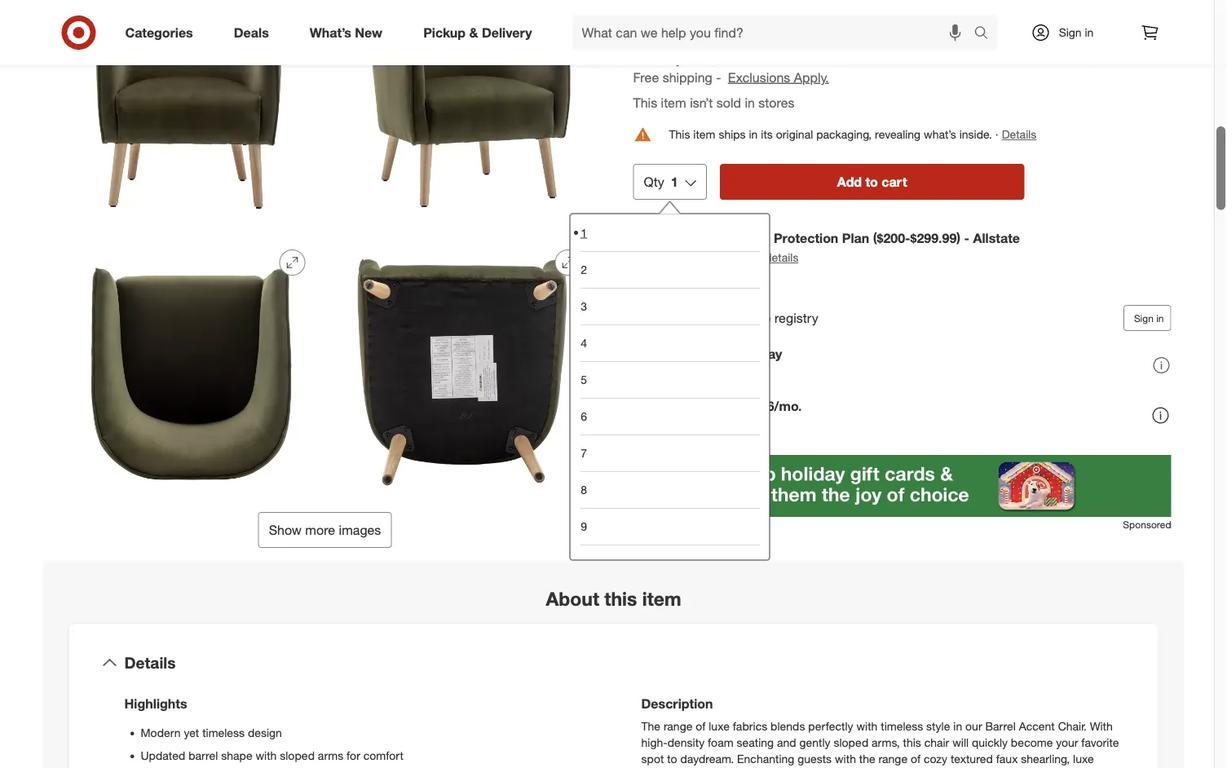Task type: locate. For each thing, give the bounding box(es) containing it.
or down daydream.
[[683, 768, 693, 768]]

this down isn't
[[669, 127, 690, 142]]

1 horizontal spatial fabrics
[[776, 768, 811, 768]]

as right low
[[735, 399, 750, 414]]

luxe
[[709, 719, 730, 733], [1073, 752, 1094, 766]]

0 horizontal spatial sloped
[[280, 749, 315, 763]]

sloped up light at right
[[834, 735, 869, 750]]

to for add
[[866, 174, 878, 190]]

this right about
[[605, 587, 637, 610]]

details inside dropdown button
[[124, 653, 176, 672]]

as left low
[[692, 399, 707, 414]]

add to cart button
[[720, 164, 1025, 200]]

2 as from the left
[[735, 399, 750, 414]]

0 horizontal spatial luxe
[[709, 719, 730, 733]]

0 vertical spatial fabrics
[[733, 719, 768, 733]]

luxe down your
[[1073, 752, 1094, 766]]

updated
[[141, 749, 185, 763]]

0 horizontal spatial timeless
[[202, 726, 245, 740]]

sign in button
[[1124, 305, 1172, 331]]

0 vertical spatial this
[[633, 95, 657, 110]]

sloped left arms
[[280, 749, 315, 763]]

1 horizontal spatial -
[[964, 231, 970, 247]]

foam
[[708, 735, 734, 750]]

0 vertical spatial sign in
[[1059, 25, 1094, 40]]

with down design
[[256, 749, 277, 763]]

1 horizontal spatial sloped
[[834, 735, 869, 750]]

1 right the qty at the top right
[[671, 174, 678, 190]]

every
[[723, 346, 757, 362]]

in inside button
[[1157, 312, 1164, 324]]

original
[[776, 127, 813, 142]]

the up natural
[[859, 752, 876, 766]]

modern barrel accent chair - wovenbyrd, 5 of 16 image
[[56, 237, 318, 499]]

sign in inside button
[[1134, 312, 1164, 324]]

design
[[248, 726, 282, 740]]

1 horizontal spatial sign in
[[1134, 312, 1164, 324]]

ship
[[633, 25, 661, 41]]

in
[[1085, 25, 1094, 40], [745, 95, 755, 110], [749, 127, 758, 142], [1157, 312, 1164, 324], [954, 719, 962, 733]]

the
[[641, 719, 661, 733]]

0 horizontal spatial textured
[[730, 768, 773, 768]]

image gallery element
[[56, 0, 594, 548]]

by
[[669, 51, 683, 67]]

in inside description the range of luxe fabrics blends perfectly with timeless style in our barrel accent chair. with high-density foam seating and gently sloped arms, this chair will quickly become your favorite spot to daydream. enchanting guests with the range of cozy textured faux shearling, luxe velvets, or subtle textured fabrics and light natural wood detailing, the barrel accent chair w
[[954, 719, 962, 733]]

wed,
[[686, 51, 715, 67]]

accent up become
[[1019, 719, 1055, 733]]

barrel down faux
[[999, 768, 1029, 768]]

to right add
[[866, 174, 878, 190]]

item left isn't
[[661, 95, 686, 110]]

location
[[751, 27, 791, 41]]

what's new link
[[296, 15, 403, 51]]

fabrics up seating
[[733, 719, 768, 733]]

0 vertical spatial textured
[[951, 752, 993, 766]]

density
[[668, 735, 705, 750]]

· inside 2 year furniture protection plan ($200-$299.99) - allstate $35.00 · see plan details
[[710, 249, 713, 265]]

1 vertical spatial textured
[[730, 768, 773, 768]]

1 horizontal spatial ·
[[996, 127, 999, 142]]

1 vertical spatial to
[[866, 174, 878, 190]]

or right create
[[709, 310, 720, 326]]

spot
[[641, 752, 664, 766]]

free
[[633, 69, 659, 85]]

sloped inside description the range of luxe fabrics blends perfectly with timeless style in our barrel accent chair. with high-density foam seating and gently sloped arms, this chair will quickly become your favorite spot to daydream. enchanting guests with the range of cozy textured faux shearling, luxe velvets, or subtle textured fabrics and light natural wood detailing, the barrel accent chair w
[[834, 735, 869, 750]]

0 vertical spatial range
[[664, 719, 693, 733]]

0 horizontal spatial the
[[859, 752, 876, 766]]

to inside add to cart button
[[866, 174, 878, 190]]

sign in
[[1059, 25, 1094, 40], [1134, 312, 1164, 324]]

of up density
[[696, 719, 706, 733]]

- down nov
[[716, 69, 721, 85]]

this
[[633, 95, 657, 110], [669, 127, 690, 142]]

0 vertical spatial ·
[[996, 127, 999, 142]]

0 horizontal spatial 2
[[580, 262, 587, 276]]

accent
[[1019, 719, 1055, 733], [1032, 768, 1068, 768]]

details button
[[82, 637, 1145, 689]]

protection
[[774, 231, 839, 247]]

1 horizontal spatial details
[[1002, 127, 1037, 142]]

1 vertical spatial barrel
[[999, 768, 1029, 768]]

to up velvets,
[[667, 752, 677, 766]]

this left chair at right
[[903, 735, 921, 750]]

timeless inside description the range of luxe fabrics blends perfectly with timeless style in our barrel accent chair. with high-density foam seating and gently sloped arms, this chair will quickly become your favorite spot to daydream. enchanting guests with the range of cozy textured faux shearling, luxe velvets, or subtle textured fabrics and light natural wood detailing, the barrel accent chair w
[[881, 719, 923, 733]]

1 vertical spatial sign
[[1134, 312, 1154, 324]]

0 vertical spatial or
[[709, 310, 720, 326]]

2 vertical spatial to
[[667, 752, 677, 766]]

range up density
[[664, 719, 693, 733]]

edit location
[[727, 27, 791, 41]]

or inside description the range of luxe fabrics blends perfectly with timeless style in our barrel accent chair. with high-density foam seating and gently sloped arms, this chair will quickly become your favorite spot to daydream. enchanting guests with the range of cozy textured faux shearling, luxe velvets, or subtle textured fabrics and light natural wood detailing, the barrel accent chair w
[[683, 768, 693, 768]]

1 vertical spatial item
[[693, 127, 716, 142]]

arms
[[318, 749, 344, 763]]

exclusions apply. link
[[728, 69, 829, 85]]

your
[[1056, 735, 1078, 750]]

categories
[[125, 25, 193, 40]]

pay as low as $26/mo.
[[666, 399, 802, 414]]

luxe up foam
[[709, 719, 730, 733]]

What can we help you find? suggestions appear below search field
[[572, 15, 978, 51]]

1 vertical spatial 2
[[580, 262, 587, 276]]

low
[[710, 399, 732, 414]]

the
[[859, 752, 876, 766], [979, 768, 996, 768]]

save
[[666, 346, 696, 362]]

1 horizontal spatial luxe
[[1073, 752, 1094, 766]]

22
[[746, 51, 760, 67]]

details right inside.
[[1002, 127, 1037, 142]]

1 horizontal spatial this
[[903, 735, 921, 750]]

add to cart
[[837, 174, 907, 190]]

seating
[[737, 735, 774, 750]]

0 horizontal spatial 1
[[580, 225, 587, 239]]

· left see
[[710, 249, 713, 265]]

velvets,
[[641, 768, 679, 768]]

wood
[[899, 768, 927, 768]]

0 horizontal spatial details
[[124, 653, 176, 672]]

1 horizontal spatial textured
[[951, 752, 993, 766]]

blends
[[771, 719, 805, 733]]

see plan details button
[[717, 250, 799, 266]]

accent down shearling, on the right
[[1032, 768, 1068, 768]]

0 vertical spatial sign
[[1059, 25, 1082, 40]]

2
[[672, 231, 680, 247], [580, 262, 587, 276]]

the down quickly
[[979, 768, 996, 768]]

arms,
[[872, 735, 900, 750]]

1 horizontal spatial and
[[814, 768, 833, 768]]

and down guests
[[814, 768, 833, 768]]

1 vertical spatial or
[[683, 768, 693, 768]]

0 horizontal spatial -
[[716, 69, 721, 85]]

item
[[661, 95, 686, 110], [693, 127, 716, 142], [642, 587, 681, 610]]

1 inside 1 2 3 4 5 6 7 8 9 10
[[580, 225, 587, 239]]

2 year furniture protection plan ($200-$299.99) - allstate $35.00 · see plan details
[[672, 231, 1020, 265]]

this down "free"
[[633, 95, 657, 110]]

0 horizontal spatial ·
[[710, 249, 713, 265]]

textured down enchanting
[[730, 768, 773, 768]]

timeless up "arms,"
[[881, 719, 923, 733]]

timeless up shape
[[202, 726, 245, 740]]

3
[[580, 299, 587, 313]]

0 vertical spatial details
[[1002, 127, 1037, 142]]

0 vertical spatial luxe
[[709, 719, 730, 733]]

1 horizontal spatial this
[[669, 127, 690, 142]]

- left allstate
[[964, 231, 970, 247]]

textured
[[951, 752, 993, 766], [730, 768, 773, 768]]

enchanting
[[737, 752, 795, 766]]

1 vertical spatial range
[[879, 752, 908, 766]]

0 vertical spatial -
[[716, 69, 721, 85]]

updated barrel shape with sloped arms for comfort
[[141, 749, 404, 763]]

0 vertical spatial of
[[696, 719, 706, 733]]

1 vertical spatial accent
[[1032, 768, 1068, 768]]

ship to 75043
[[633, 25, 717, 41]]

($200-
[[873, 231, 911, 247]]

2 up 3
[[580, 262, 587, 276]]

1 vertical spatial fabrics
[[776, 768, 811, 768]]

sloped
[[834, 735, 869, 750], [280, 749, 315, 763]]

barrel up quickly
[[986, 719, 1016, 733]]

1 vertical spatial of
[[911, 752, 921, 766]]

yet
[[184, 726, 199, 740]]

&
[[469, 25, 478, 40]]

0 vertical spatial barrel
[[986, 719, 1016, 733]]

with up light at right
[[835, 752, 856, 766]]

item left ships
[[693, 127, 716, 142]]

-
[[716, 69, 721, 85], [964, 231, 970, 247]]

guests
[[798, 752, 832, 766]]

2 link
[[580, 251, 760, 287]]

to
[[664, 25, 677, 41], [866, 174, 878, 190], [667, 752, 677, 766]]

details up highlights
[[124, 653, 176, 672]]

1 vertical spatial this
[[669, 127, 690, 142]]

pay
[[666, 399, 688, 414]]

sign in link
[[1017, 15, 1119, 51]]

manage
[[724, 310, 771, 326]]

textured down will
[[951, 752, 993, 766]]

0 horizontal spatial fabrics
[[733, 719, 768, 733]]

to right ship
[[664, 25, 677, 41]]

item down 10 link
[[642, 587, 681, 610]]

with up "arms,"
[[857, 719, 878, 733]]

2 inside 2 year furniture protection plan ($200-$299.99) - allstate $35.00 · see plan details
[[672, 231, 680, 247]]

1 vertical spatial luxe
[[1073, 752, 1094, 766]]

0 vertical spatial 1
[[671, 174, 678, 190]]

this for this item isn't sold in stores
[[633, 95, 657, 110]]

1 horizontal spatial sign
[[1134, 312, 1154, 324]]

1 link
[[580, 214, 760, 251]]

1 vertical spatial details
[[124, 653, 176, 672]]

allstate
[[973, 231, 1020, 247]]

of up wood
[[911, 752, 921, 766]]

1 vertical spatial this
[[903, 735, 921, 750]]

· for $299.99)
[[710, 249, 713, 265]]

1 vertical spatial -
[[964, 231, 970, 247]]

1 horizontal spatial timeless
[[881, 719, 923, 733]]

stores
[[759, 95, 795, 110]]

this for this item ships in its original packaging, revealing what's inside. · details
[[669, 127, 690, 142]]

comfort
[[363, 749, 404, 763]]

1 vertical spatial ·
[[710, 249, 713, 265]]

1 vertical spatial 1
[[580, 225, 587, 239]]

0 horizontal spatial and
[[777, 735, 796, 750]]

1 up 3
[[580, 225, 587, 239]]

barrel
[[986, 719, 1016, 733], [999, 768, 1029, 768]]

sign inside button
[[1134, 312, 1154, 324]]

0 vertical spatial 2
[[672, 231, 680, 247]]

modern yet timeless design
[[141, 726, 282, 740]]

0 vertical spatial item
[[661, 95, 686, 110]]

0 horizontal spatial or
[[683, 768, 693, 768]]

2 vertical spatial item
[[642, 587, 681, 610]]

style
[[926, 719, 950, 733]]

10
[[580, 556, 593, 570]]

0 horizontal spatial this
[[633, 95, 657, 110]]

0 horizontal spatial this
[[605, 587, 637, 610]]

1 vertical spatial sign in
[[1134, 312, 1164, 324]]

0 vertical spatial to
[[664, 25, 677, 41]]

2 left year
[[672, 231, 680, 247]]

1 vertical spatial the
[[979, 768, 996, 768]]

0 horizontal spatial as
[[692, 399, 707, 414]]

range up natural
[[879, 752, 908, 766]]

· right inside.
[[996, 127, 999, 142]]

1 horizontal spatial 2
[[672, 231, 680, 247]]

or
[[709, 310, 720, 326], [683, 768, 693, 768]]

1 as from the left
[[692, 399, 707, 414]]

1 horizontal spatial as
[[735, 399, 750, 414]]

fabrics down guests
[[776, 768, 811, 768]]

1 vertical spatial and
[[814, 768, 833, 768]]

and down blends
[[777, 735, 796, 750]]

become
[[1011, 735, 1053, 750]]

get it by wed, nov 22 free shipping - exclusions apply.
[[633, 51, 829, 85]]

None checkbox
[[633, 241, 650, 257]]

8
[[580, 482, 587, 496]]

1 horizontal spatial 1
[[671, 174, 678, 190]]



Task type: describe. For each thing, give the bounding box(es) containing it.
add
[[837, 174, 862, 190]]

8 link
[[580, 471, 760, 507]]

4
[[580, 335, 587, 350]]

revealing
[[875, 127, 921, 142]]

1 horizontal spatial the
[[979, 768, 996, 768]]

qty
[[644, 174, 665, 190]]

7
[[580, 445, 587, 460]]

our
[[966, 719, 982, 733]]

to for ship
[[664, 25, 677, 41]]

registry
[[775, 310, 819, 326]]

deals link
[[220, 15, 289, 51]]

2 inside 1 2 3 4 5 6 7 8 9 10
[[580, 262, 587, 276]]

10 link
[[580, 544, 760, 581]]

1 horizontal spatial with
[[835, 752, 856, 766]]

get
[[633, 51, 654, 67]]

show more images button
[[258, 512, 392, 548]]

4 link
[[580, 324, 760, 361]]

highlights
[[124, 696, 187, 711]]

modern
[[141, 726, 181, 740]]

it
[[658, 51, 665, 67]]

0 vertical spatial this
[[605, 587, 637, 610]]

day
[[760, 346, 782, 362]]

5
[[580, 372, 587, 386]]

perfectly
[[808, 719, 854, 733]]

isn't
[[690, 95, 713, 110]]

for
[[347, 749, 360, 763]]

show more images
[[269, 522, 381, 538]]

about this item
[[546, 587, 681, 610]]

item for ships
[[693, 127, 716, 142]]

modern barrel accent chair - wovenbyrd, 6 of 16 image
[[332, 237, 594, 499]]

furniture
[[714, 231, 770, 247]]

cozy
[[924, 752, 948, 766]]

show
[[269, 522, 302, 538]]

inside.
[[960, 127, 992, 142]]

1 horizontal spatial or
[[709, 310, 720, 326]]

barrel
[[189, 749, 218, 763]]

plan
[[740, 250, 762, 265]]

0 horizontal spatial of
[[696, 719, 706, 733]]

natural
[[861, 768, 896, 768]]

what's new
[[310, 25, 383, 40]]

pickup & delivery
[[423, 25, 532, 40]]

0 horizontal spatial sign
[[1059, 25, 1082, 40]]

more
[[305, 522, 335, 538]]

this item isn't sold in stores
[[633, 95, 795, 110]]

description
[[641, 696, 713, 711]]

delivery
[[482, 25, 532, 40]]

subtle
[[696, 768, 727, 768]]

what's
[[924, 127, 956, 142]]

with
[[1090, 719, 1113, 733]]

- inside 2 year furniture protection plan ($200-$299.99) - allstate $35.00 · see plan details
[[964, 231, 970, 247]]

2 horizontal spatial with
[[857, 719, 878, 733]]

9
[[580, 519, 587, 533]]

shipping
[[663, 69, 713, 85]]

plan
[[842, 231, 870, 247]]

edit
[[727, 27, 747, 41]]

1 horizontal spatial range
[[879, 752, 908, 766]]

faux
[[996, 752, 1018, 766]]

categories link
[[111, 15, 213, 51]]

search button
[[967, 15, 1006, 54]]

0 vertical spatial accent
[[1019, 719, 1055, 733]]

0 horizontal spatial sign in
[[1059, 25, 1094, 40]]

details link
[[1002, 127, 1037, 142]]

0 vertical spatial and
[[777, 735, 796, 750]]

0 horizontal spatial range
[[664, 719, 693, 733]]

new
[[355, 25, 383, 40]]

exclusions
[[728, 69, 790, 85]]

details
[[765, 250, 799, 265]]

images
[[339, 522, 381, 538]]

5%
[[699, 346, 719, 362]]

packaging,
[[816, 127, 872, 142]]

- inside get it by wed, nov 22 free shipping - exclusions apply.
[[716, 69, 721, 85]]

shape
[[221, 749, 252, 763]]

5 link
[[580, 361, 760, 397]]

advertisement region
[[633, 455, 1172, 517]]

9 link
[[580, 507, 760, 544]]

ships
[[719, 127, 746, 142]]

0 vertical spatial the
[[859, 752, 876, 766]]

$299.99)
[[911, 231, 961, 247]]

1 2 3 4 5 6 7 8 9 10
[[580, 225, 593, 570]]

75043
[[681, 25, 717, 41]]

year
[[683, 231, 711, 247]]

nov
[[719, 51, 742, 67]]

light
[[836, 768, 858, 768]]

search
[[967, 26, 1006, 42]]

modern barrel accent chair - wovenbyrd, 3 of 16 image
[[56, 0, 318, 224]]

modern barrel accent chair - wovenbyrd, 4 of 16 image
[[332, 0, 594, 224]]

6
[[580, 409, 587, 423]]

item for isn't
[[661, 95, 686, 110]]

to inside description the range of luxe fabrics blends perfectly with timeless style in our barrel accent chair. with high-density foam seating and gently sloped arms, this chair will quickly become your favorite spot to daydream. enchanting guests with the range of cozy textured faux shearling, luxe velvets, or subtle textured fabrics and light natural wood detailing, the barrel accent chair w
[[667, 752, 677, 766]]

pickup & delivery link
[[410, 15, 553, 51]]

chair
[[925, 735, 950, 750]]

cart
[[882, 174, 907, 190]]

7 link
[[580, 434, 760, 471]]

create or manage registry
[[666, 310, 819, 326]]

this inside description the range of luxe fabrics blends perfectly with timeless style in our barrel accent chair. with high-density foam seating and gently sloped arms, this chair will quickly become your favorite spot to daydream. enchanting guests with the range of cozy textured faux shearling, luxe velvets, or subtle textured fabrics and light natural wood detailing, the barrel accent chair w
[[903, 735, 921, 750]]

gently
[[800, 735, 831, 750]]

edit location button
[[727, 25, 792, 43]]

· for packaging,
[[996, 127, 999, 142]]

apply.
[[794, 69, 829, 85]]

0 horizontal spatial with
[[256, 749, 277, 763]]

1 horizontal spatial of
[[911, 752, 921, 766]]

sold
[[717, 95, 741, 110]]

6 link
[[580, 397, 760, 434]]



Task type: vqa. For each thing, say whether or not it's contained in the screenshot.
High-
yes



